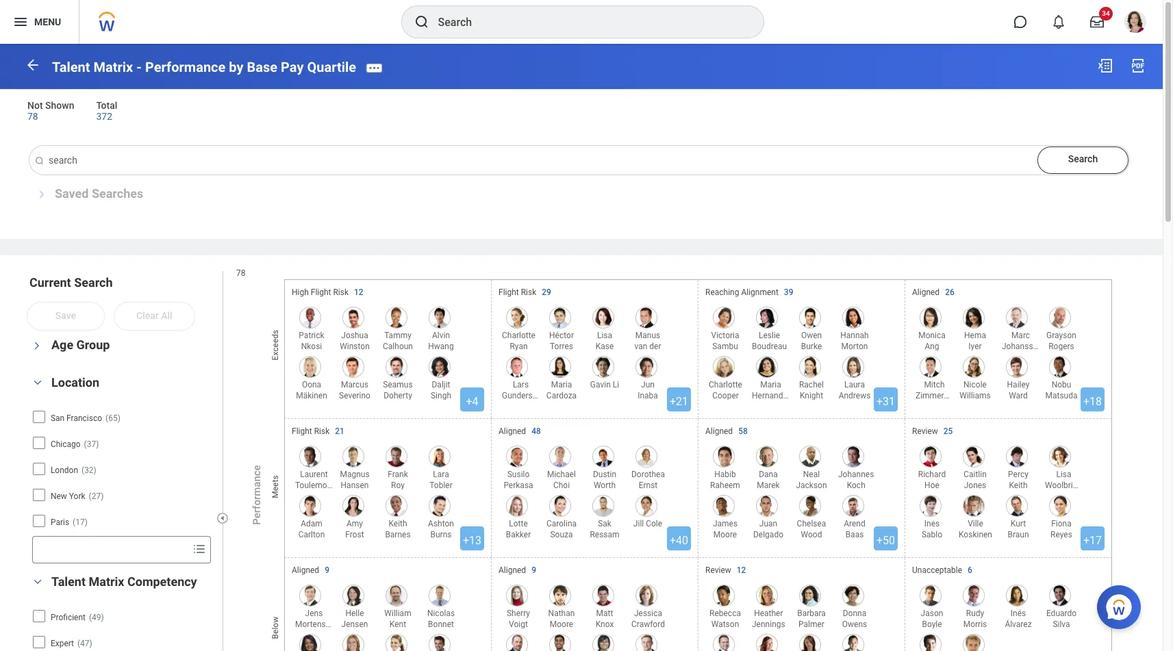 Task type: vqa. For each thing, say whether or not it's contained in the screenshot.


Task type: locate. For each thing, give the bounding box(es) containing it.
aligned 9 up demo_f139.png image
[[499, 565, 536, 575]]

carolina souza element
[[542, 515, 578, 539]]

demo_m238.png image
[[299, 446, 321, 468]]

1 vertical spatial moore
[[550, 620, 573, 629]]

talent inside "group"
[[51, 574, 86, 589]]

percy keith element
[[999, 466, 1035, 490]]

chelsea
[[797, 519, 826, 528]]

+50
[[877, 534, 895, 547]]

Talent Matrix - Performance by Base Pay Quartile text field
[[29, 146, 1130, 175]]

1 horizontal spatial 78
[[236, 269, 246, 278]]

0 vertical spatial 78
[[27, 111, 38, 122]]

aligned 9 for sherry
[[499, 565, 536, 575]]

1 aligned 9 from the left
[[292, 565, 329, 575]]

richard hoe element
[[912, 466, 949, 490]]

laurent toulemonde (on leave) element
[[292, 466, 341, 512]]

marek
[[757, 481, 780, 490]]

1 horizontal spatial aligned 9
[[499, 565, 536, 575]]

winston
[[340, 342, 370, 351]]

12 button up demo_m303.jpg image
[[354, 287, 366, 298]]

moore down james
[[714, 530, 737, 539]]

rebecca watson element
[[706, 605, 742, 629]]

risk
[[333, 287, 349, 297], [521, 287, 537, 297], [314, 426, 330, 436]]

1 horizontal spatial risk
[[333, 287, 349, 297]]

demo_m274.png image
[[506, 356, 528, 378]]

372 button
[[96, 110, 114, 123]]

demo_f208.png image
[[713, 307, 735, 328]]

jill cole element
[[630, 515, 662, 539]]

oona mäkinen element
[[292, 376, 328, 400]]

demo_m013.png image
[[756, 446, 778, 468]]

25
[[944, 426, 953, 436]]

1 horizontal spatial 9 button
[[532, 565, 538, 576]]

habib_al_manar.png image
[[713, 446, 735, 468]]

ortiz
[[1010, 631, 1027, 640]]

boudreau
[[752, 342, 787, 351]]

maria inside maria cardoza
[[551, 380, 572, 389]]

1 vertical spatial 78
[[236, 269, 246, 278]]

seamus_doherty.png image
[[386, 356, 408, 378]]

0 vertical spatial 12 button
[[354, 287, 366, 298]]

0 horizontal spatial 9
[[325, 565, 329, 575]]

demo_m128.png image
[[386, 585, 408, 607]]

1 horizontal spatial charlotte
[[709, 380, 742, 389]]

matrix left '-'
[[93, 59, 133, 75]]

demo_m099.png image
[[342, 446, 364, 468]]

search image
[[413, 14, 430, 30]]

demo_m163.png image
[[1049, 585, 1071, 607]]

seamus
[[383, 380, 413, 389]]

juan delgado
[[753, 519, 784, 539]]

2 9 from the left
[[532, 565, 536, 575]]

0 horizontal spatial 78
[[27, 111, 38, 122]]

demo_f106.png image
[[429, 356, 451, 378]]

matrix down search field
[[89, 574, 124, 589]]

leave) inside chelsea wood (on leave)
[[800, 552, 824, 562]]

(on inside laurent toulemonde (on leave)
[[308, 492, 321, 501]]

demo_m008.png image
[[549, 585, 571, 607]]

0 horizontal spatial lisa
[[597, 331, 612, 340]]

maria up cardoza
[[551, 380, 572, 389]]

+40
[[670, 534, 688, 547]]

aligned for +40
[[499, 426, 526, 436]]

372
[[96, 111, 112, 122]]

leslie boudreau element
[[749, 327, 787, 351]]

chicago
[[51, 439, 81, 449]]

chelsea wood (on leave)
[[797, 519, 826, 562]]

not
[[27, 100, 43, 111]]

0 horizontal spatial search
[[74, 276, 113, 290]]

lisa inside lisa woolbright
[[1057, 470, 1072, 479]]

aligned left 48
[[499, 426, 526, 436]]

talent right previous page image
[[52, 59, 90, 75]]

demo_f195.png image
[[549, 495, 571, 517]]

justify image
[[12, 14, 29, 30]]

rachel knight element
[[792, 376, 828, 400]]

search
[[1068, 154, 1098, 165], [74, 276, 113, 290]]

istock 867955998 removebg preview.jpg image
[[592, 307, 614, 328]]

ville_koskinen.jpg image
[[963, 495, 985, 517]]

demo_f032.png image
[[386, 634, 408, 651]]

0 horizontal spatial review
[[706, 565, 731, 575]]

jens m_m113.png image
[[299, 585, 321, 607]]

(65)
[[106, 413, 120, 423]]

Search Workday  search field
[[438, 7, 735, 37]]

demo_m060.png image
[[799, 446, 821, 468]]

1 horizontal spatial moore
[[714, 530, 737, 539]]

mitch zimmermann
[[916, 380, 965, 400]]

demo_m007.png image
[[756, 495, 778, 517]]

demo_m278.png image
[[342, 356, 364, 378]]

0 horizontal spatial performance
[[145, 59, 226, 75]]

dorothea ernst element
[[628, 466, 665, 490]]

ville koskinen
[[959, 519, 993, 539]]

burns
[[431, 530, 452, 539]]

ashton burns
[[428, 519, 454, 539]]

flight up demo_f092.png icon
[[499, 287, 519, 297]]

demo_m011.png image
[[920, 634, 942, 651]]

flight right high
[[311, 287, 331, 297]]

hannah morton element
[[835, 327, 871, 351]]

12 button down the james moore
[[737, 565, 748, 576]]

victoria sambu
[[711, 331, 739, 351]]

aligned up jens m_m113.png icon
[[292, 565, 319, 575]]

habib raheem al manar (حبيب. المنار الرحيم) element
[[706, 466, 742, 489]]

demo_m146.png image
[[920, 446, 942, 468]]

inés álvarez ortiz
[[1005, 609, 1032, 640]]

ines sablo_f146.png image
[[920, 495, 942, 517]]

search inside button
[[1068, 154, 1098, 165]]

2 horizontal spatial (on
[[969, 492, 982, 501]]

ang
[[925, 342, 940, 351]]

nobu
[[1052, 380, 1072, 389]]

lisa up woolbright
[[1057, 470, 1072, 479]]

palmer
[[799, 620, 825, 629]]

demo_f248.png image
[[506, 495, 528, 517]]

chelsea wood (on leave) element
[[792, 515, 828, 562]]

leave) down wood
[[800, 552, 824, 562]]

meets
[[271, 475, 280, 498]]

flight up demo_m238.png image at the bottom of the page
[[292, 426, 312, 436]]

keith up 'barnes' on the left of page
[[389, 519, 407, 528]]

manus van der bijl element
[[628, 327, 664, 362]]

charlotte
[[502, 331, 536, 340], [709, 380, 742, 389]]

keith down percy
[[1009, 481, 1028, 490]]

location button
[[51, 375, 99, 389]]

review 25
[[912, 426, 953, 436]]

0 horizontal spatial leave)
[[302, 503, 326, 512]]

demo_m016.png image
[[1006, 307, 1028, 328]]

talent matrix - performance by base pay quartile
[[52, 59, 356, 75]]

hailey ward element
[[999, 376, 1035, 400]]

2 aligned 9 from the left
[[499, 565, 536, 575]]

charlotte up ryan
[[502, 331, 536, 340]]

0 horizontal spatial moore
[[550, 620, 573, 629]]

menu button
[[0, 0, 79, 44]]

maria hernandez
[[752, 380, 792, 400]]

knox
[[596, 620, 614, 629]]

leslie boudreau
[[752, 331, 787, 351]]

ashton
[[428, 519, 454, 528]]

9 button for jens
[[325, 565, 332, 576]]

current
[[29, 276, 71, 290]]

Search search field
[[27, 146, 1130, 175]]

woolbright
[[1045, 481, 1085, 490]]

demo_m106.png image
[[549, 307, 571, 328]]

0 horizontal spatial 12 button
[[354, 287, 366, 298]]

matrix for -
[[93, 59, 133, 75]]

chevron down image
[[32, 337, 42, 354], [29, 378, 46, 387]]

demo_m079.png image
[[429, 307, 451, 328]]

34
[[1102, 10, 1110, 17]]

total 372
[[96, 100, 117, 122]]

demo_f155.png image
[[843, 356, 864, 378]]

demo_f033.png image
[[799, 585, 821, 607]]

castillo
[[1048, 541, 1075, 551]]

nkosi
[[301, 342, 322, 351]]

0 horizontal spatial 9 button
[[325, 565, 332, 576]]

demo_m304.jpg image
[[299, 307, 321, 328]]

age group
[[51, 337, 110, 352]]

aligned for +50
[[706, 426, 733, 436]]

talent for talent matrix - performance by base pay quartile
[[52, 59, 90, 75]]

kase
[[596, 342, 614, 351]]

demo_m135.png image
[[592, 585, 614, 607]]

review up rebecca demo_f216.png icon
[[706, 565, 731, 575]]

demo_m129.png image
[[713, 634, 735, 651]]

0 vertical spatial review
[[912, 426, 938, 436]]

2 horizontal spatial leave)
[[963, 503, 988, 512]]

charlotte ryan element
[[499, 327, 536, 351]]

(on for wood
[[805, 541, 818, 551]]

demo_f002.png image
[[843, 585, 864, 607]]

grayson rogers element
[[1042, 327, 1078, 351]]

bonnet
[[428, 620, 454, 629]]

maria for +31
[[760, 380, 781, 389]]

78 button
[[27, 110, 40, 123]]

profile logan mcneil image
[[1125, 11, 1147, 36]]

dana marek element
[[749, 466, 785, 490]]

1 vertical spatial chevron down image
[[29, 378, 46, 387]]

demo_f079.png image
[[636, 495, 658, 517]]

performance right '-'
[[145, 59, 226, 75]]

12 up demo_m303.jpg image
[[354, 287, 364, 297]]

new york
[[51, 492, 85, 501]]

francisco
[[67, 413, 102, 423]]

jessica crawford element
[[628, 605, 665, 629]]

demo_m061.png image
[[713, 495, 735, 517]]

(47)
[[77, 639, 92, 648]]

(on down jones on the right bottom of page
[[969, 492, 982, 501]]

keith inside percy keith
[[1009, 481, 1028, 490]]

1 horizontal spatial maria
[[760, 380, 781, 389]]

sablo
[[922, 530, 943, 539]]

chevron down image for age group
[[32, 337, 42, 354]]

kurt
[[1011, 519, 1026, 528]]

demo_m249.png image
[[799, 307, 821, 328]]

9
[[325, 565, 329, 575], [532, 565, 536, 575]]

1 horizontal spatial 12
[[737, 565, 746, 575]]

hema iyer element
[[956, 327, 992, 351]]

frost
[[345, 530, 364, 539]]

william
[[384, 609, 411, 618]]

6
[[968, 565, 973, 575]]

hoe
[[925, 481, 940, 490]]

maria inside maria hernandez
[[760, 380, 781, 389]]

arend baas element
[[835, 515, 871, 539]]

hema
[[964, 331, 986, 340]]

0 horizontal spatial keith
[[389, 519, 407, 528]]

arwyn demo_m092.png image
[[636, 634, 658, 651]]

fiona reyes castillo element
[[1042, 515, 1078, 551]]

leave) up adam
[[302, 503, 326, 512]]

demo_f070.png image
[[549, 356, 571, 378]]

0 horizontal spatial maria
[[551, 380, 572, 389]]

monica
[[919, 331, 946, 340]]

review for review 25
[[912, 426, 938, 436]]

+21
[[670, 395, 688, 408]]

demo_m065.png image
[[429, 585, 451, 607]]

leave) inside laurent toulemonde (on leave)
[[302, 503, 326, 512]]

aligned left 26
[[912, 287, 940, 297]]

nobu matsuda （松田 信） element
[[1042, 376, 1078, 422]]

seamus doherty element
[[378, 376, 414, 400]]

rudy_demo_m157.png image
[[963, 585, 985, 607]]

0 horizontal spatial (on
[[308, 492, 321, 501]]

1 horizontal spatial search
[[1068, 154, 1098, 165]]

1 vertical spatial search
[[74, 276, 113, 290]]

1 vertical spatial charlotte
[[709, 380, 742, 389]]

1 9 button from the left
[[325, 565, 332, 576]]

filter search field
[[27, 275, 225, 651]]

chevron down image
[[29, 577, 46, 587]]

review left 25
[[912, 426, 938, 436]]

nobu matsuda （松田 信）
[[1046, 380, 1078, 422]]

ernst
[[639, 481, 658, 490]]

demo_m009.png image
[[1006, 495, 1028, 517]]

héctor
[[549, 331, 574, 340]]

daljit singh element
[[421, 376, 458, 400]]

matt knox element
[[585, 605, 621, 629]]

rogers
[[1049, 342, 1075, 351]]

(on inside chelsea wood (on leave)
[[805, 541, 818, 551]]

competency
[[127, 574, 197, 589]]

marcus severino
[[339, 380, 371, 400]]

kurt braun element
[[999, 515, 1035, 539]]

susilo perkasa element
[[499, 466, 535, 490]]

demo_m033.jpg image
[[592, 446, 614, 468]]

demo_m042.png image
[[920, 356, 942, 378]]

charlotte for cooper
[[709, 380, 742, 389]]

1 vertical spatial matrix
[[89, 574, 124, 589]]

lisa for woolbright
[[1057, 470, 1072, 479]]

lotte bakker
[[506, 519, 531, 539]]

alvin hwang element
[[421, 327, 458, 351]]

leave) up ville at the bottom right
[[963, 503, 988, 512]]

chelsea demo_f059.png image
[[799, 495, 821, 517]]

joshua winston element
[[335, 327, 371, 351]]

dorothea
[[632, 470, 665, 479]]

26 button
[[945, 287, 957, 298]]

0 vertical spatial matrix
[[93, 59, 133, 75]]

chevron down image for location
[[29, 378, 46, 387]]

0 vertical spatial search
[[1068, 154, 1098, 165]]

inés
[[1011, 609, 1026, 618]]

matsuda
[[1046, 391, 1078, 400]]

demo_f254.png image
[[963, 446, 985, 468]]

1 vertical spatial keith
[[389, 519, 407, 528]]

ines sablo element
[[912, 515, 949, 539]]

(on down wood
[[805, 541, 818, 551]]

frank roy element
[[378, 466, 414, 490]]

0 vertical spatial charlotte
[[502, 331, 536, 340]]

matrix inside "group"
[[89, 574, 124, 589]]

1 maria from the left
[[551, 380, 572, 389]]

12 down the james moore
[[737, 565, 746, 575]]

1 vertical spatial 12 button
[[737, 565, 748, 576]]

demo_m367.jpg image
[[592, 495, 614, 517]]

york
[[69, 492, 85, 501]]

alignment
[[741, 287, 779, 297]]

tammy calhoun element
[[378, 327, 414, 351]]

1 vertical spatial 12
[[737, 565, 746, 575]]

keith barnes element
[[378, 515, 414, 539]]

1 vertical spatial performance
[[251, 465, 263, 525]]

helle j_f088 (1).png image
[[342, 585, 364, 607]]

0 vertical spatial 12
[[354, 287, 364, 297]]

laura andrews
[[839, 380, 871, 400]]

oona mäkinen
[[296, 380, 327, 400]]

talent right chevron down icon
[[51, 574, 86, 589]]

chevron down image left location
[[29, 378, 46, 387]]

moore inside the james moore
[[714, 530, 737, 539]]

0 horizontal spatial risk
[[314, 426, 330, 436]]

caitlin jones (on leave)
[[963, 470, 988, 512]]

eduardo silva element
[[1042, 605, 1078, 629]]

chevron down image left the age at the bottom of page
[[32, 337, 42, 354]]

maria for +21
[[551, 380, 572, 389]]

leave) for chelsea wood (on leave)
[[800, 552, 824, 562]]

2 horizontal spatial risk
[[521, 287, 537, 297]]

(on inside caitlin jones (on leave)
[[969, 492, 982, 501]]

信）
[[1053, 413, 1070, 422]]

demo_f122.png image
[[756, 356, 778, 378]]

dernstphoto.jpg image
[[636, 446, 658, 468]]

dustin worth element
[[585, 466, 621, 490]]

demo_f081.png image
[[1006, 585, 1028, 607]]

amy_demo_f034.jpg image
[[342, 495, 364, 517]]

(on for toulemonde
[[308, 492, 321, 501]]

charlotte demo_f058.png image
[[713, 356, 735, 378]]

0 vertical spatial talent
[[52, 59, 90, 75]]

0 horizontal spatial aligned 9
[[292, 565, 329, 575]]

maria up hernandez
[[760, 380, 781, 389]]

1 9 from the left
[[325, 565, 329, 575]]

29
[[542, 287, 551, 297]]

1 vertical spatial review
[[706, 565, 731, 575]]

0 horizontal spatial charlotte
[[502, 331, 536, 340]]

9 button for sherry
[[532, 565, 538, 576]]

2 9 button from the left
[[532, 565, 538, 576]]

moore down nathan
[[550, 620, 573, 629]]

owen burke element
[[792, 327, 828, 351]]

rudy morris element
[[956, 605, 992, 629]]

risk left 21
[[314, 426, 330, 436]]

2 maria from the left
[[760, 380, 781, 389]]

manus
[[636, 331, 660, 340]]

78 inside not shown 78
[[27, 111, 38, 122]]

1 horizontal spatial lisa
[[1057, 470, 1072, 479]]

demo_f266.png image
[[299, 356, 321, 378]]

lotte bakker element
[[499, 515, 535, 539]]

demo_m303.jpg image
[[342, 307, 364, 328]]

1 horizontal spatial (on
[[805, 541, 818, 551]]

performance left meets in the bottom of the page
[[251, 465, 263, 525]]

demo_m214.png image
[[636, 307, 658, 328]]

london
[[51, 465, 78, 475]]

stephanie demo_f003.jpg image
[[756, 634, 778, 651]]

charlotte up cooper
[[709, 380, 742, 389]]

demo_m029.png image
[[592, 356, 614, 378]]

0 vertical spatial moore
[[714, 530, 737, 539]]

12 button for high flight risk 12
[[354, 287, 366, 298]]

matrix
[[93, 59, 133, 75], [89, 574, 124, 589]]

risk up demo_m303.jpg image
[[333, 287, 349, 297]]

1 horizontal spatial review
[[912, 426, 938, 436]]

aligned up demo_f139.png image
[[499, 565, 526, 575]]

aligned left 58
[[706, 426, 733, 436]]

0 vertical spatial keith
[[1009, 481, 1028, 490]]

james moore element
[[706, 515, 742, 539]]

1 horizontal spatial leave)
[[800, 552, 824, 562]]

demo_m078.png image
[[843, 634, 864, 651]]

lara tobler element
[[421, 466, 458, 490]]

risk left 29
[[521, 287, 537, 297]]

neal jackson element
[[792, 466, 828, 490]]

(on down toulemonde
[[308, 492, 321, 501]]

1 horizontal spatial 12 button
[[737, 565, 748, 576]]

amy frost element
[[335, 515, 371, 539]]

1 horizontal spatial performance
[[251, 465, 263, 525]]

demo_m179.png image
[[1049, 307, 1071, 328]]

laura andrews element
[[835, 376, 871, 400]]

demo_m038.png image
[[506, 634, 528, 651]]

demo_m027.png image
[[549, 634, 571, 651]]

hailey ward
[[1007, 380, 1030, 400]]

caitlin jones (on leave) element
[[956, 466, 992, 512]]

21
[[335, 426, 344, 436]]

location tree
[[32, 406, 211, 563]]

charlotte cooper element
[[706, 376, 742, 400]]

adam carlton element
[[292, 515, 328, 539]]

1 horizontal spatial keith
[[1009, 481, 1028, 490]]

0 vertical spatial lisa
[[597, 331, 612, 340]]

jason boyle element
[[912, 605, 949, 629]]

demo_f020.jpg image
[[429, 446, 451, 468]]

lisa up kase
[[597, 331, 612, 340]]

0 vertical spatial chevron down image
[[32, 337, 42, 354]]

aligned 9 up jens m_m113.png icon
[[292, 565, 329, 575]]

patrick nkosi element
[[292, 327, 328, 351]]

1 vertical spatial talent
[[51, 574, 86, 589]]

lisa inside lisa kase （加瀬 理沙）
[[597, 331, 612, 340]]

percy keith
[[1008, 470, 1029, 490]]

talent matrix competency
[[51, 574, 197, 589]]

moore inside nathan moore
[[550, 620, 573, 629]]

demo_f105.png image
[[1049, 495, 1071, 517]]

dustin
[[593, 470, 617, 479]]

sherry voigt
[[507, 609, 530, 629]]

rachel knight
[[799, 380, 824, 400]]

boyle
[[922, 620, 942, 629]]

dustin worth
[[593, 470, 617, 490]]

aligned for +18
[[912, 287, 940, 297]]

1 vertical spatial lisa
[[1057, 470, 1072, 479]]

1 horizontal spatial 9
[[532, 565, 536, 575]]

dana
[[759, 470, 778, 479]]



Task type: describe. For each thing, give the bounding box(es) containing it.
demo_m077.png image
[[549, 446, 571, 468]]

hannah
[[841, 331, 869, 340]]

9 for jens
[[325, 565, 329, 575]]

arend baas
[[844, 519, 866, 539]]

istock 519575690.jpg image
[[636, 356, 658, 378]]

(49)
[[89, 613, 104, 622]]

helle jensen
[[342, 609, 368, 629]]

flight for +13
[[292, 426, 312, 436]]

ines
[[925, 519, 940, 528]]

demo_m075.png image
[[429, 634, 451, 651]]

li
[[613, 380, 619, 389]]

frank
[[388, 470, 408, 479]]

demo_f174.png image
[[920, 307, 942, 328]]

burke
[[801, 342, 822, 351]]

demo_m183.png image
[[429, 495, 451, 517]]

hailey
[[1007, 380, 1030, 389]]

12 button for review 12
[[737, 565, 748, 576]]

demo_f001.jpg image
[[756, 307, 778, 328]]

total
[[96, 100, 117, 111]]

álvarez
[[1005, 620, 1032, 629]]

adam carlton
[[298, 519, 325, 539]]

talent matrix - performance by base pay quartile main content
[[0, 44, 1173, 651]]

wood
[[801, 530, 822, 539]]

sak ressam
[[590, 519, 620, 539]]

nathan moore element
[[542, 605, 578, 629]]

patrick nkosi
[[299, 331, 324, 351]]

lisa for kase
[[597, 331, 612, 340]]

der
[[650, 342, 661, 351]]

nathan moore
[[548, 609, 575, 629]]

victoria sambu element
[[706, 327, 742, 351]]

hwang
[[428, 342, 454, 351]]

marc johansson element
[[999, 327, 1043, 351]]

williams
[[960, 391, 991, 400]]

48
[[532, 426, 541, 436]]

demo_f084.png image
[[1049, 446, 1071, 468]]

rebecca demo_f216.png image
[[713, 585, 735, 607]]

barbara
[[797, 609, 826, 618]]

lars
[[513, 380, 529, 389]]

export to excel image
[[1097, 58, 1114, 74]]

jens mortensen element
[[292, 605, 335, 629]]

leave) for laurent toulemonde (on leave)
[[302, 503, 326, 512]]

demo_f236.png image
[[843, 307, 864, 328]]

view printable version (pdf) image
[[1130, 58, 1147, 74]]

demo_f213.png image
[[1006, 356, 1028, 378]]

not shown 78
[[27, 100, 74, 122]]

demo_f139.png image
[[506, 585, 528, 607]]

inbox large image
[[1090, 15, 1104, 29]]

demo_m294.png image
[[506, 446, 528, 468]]

pay
[[281, 59, 304, 75]]

jessica crawford
[[632, 609, 665, 629]]

location
[[51, 375, 99, 389]]

seamus doherty
[[383, 380, 413, 400]]

Search field
[[33, 537, 187, 562]]

toulemonde
[[295, 481, 341, 490]]

william kent element
[[378, 605, 414, 629]]

richard
[[918, 470, 946, 479]]

leave) for caitlin jones (on leave)
[[963, 503, 988, 512]]

fiona
[[1052, 519, 1072, 528]]

proficient
[[51, 613, 86, 622]]

rachel
[[799, 380, 824, 389]]

caroline demo_f061.png image
[[799, 634, 821, 651]]

san francisco
[[51, 413, 102, 423]]

gavin li element
[[587, 376, 619, 400]]

talent for talent matrix competency
[[51, 574, 86, 589]]

demo_m165.png image
[[1049, 356, 1071, 378]]

talent matrix competency tree
[[32, 605, 211, 651]]

johannes koch element
[[835, 466, 874, 490]]

mortensen
[[295, 620, 335, 629]]

lars gundersen element
[[499, 376, 542, 400]]

lisa woolbright element
[[1042, 466, 1085, 490]]

48 button
[[532, 426, 543, 437]]

21 button
[[335, 426, 347, 437]]

baas
[[846, 530, 864, 539]]

-
[[136, 59, 142, 75]]

percy
[[1008, 470, 1029, 479]]

simon_larsson.jpg image
[[963, 634, 985, 651]]

marc johansson
[[1002, 331, 1043, 351]]

percy demo_m110.png image
[[1006, 446, 1028, 468]]

jens mortensen
[[295, 609, 335, 629]]

search inside filter search box
[[74, 276, 113, 290]]

(on for jones
[[969, 492, 982, 501]]

search image
[[34, 156, 45, 167]]

victoria
[[711, 331, 739, 340]]

review for review 12
[[706, 565, 731, 575]]

mitch zimmermann element
[[912, 376, 965, 400]]

location group
[[27, 374, 216, 563]]

marcus severino element
[[335, 376, 371, 400]]

demo_f135.png image
[[342, 634, 364, 651]]

frank_demo_m096.png image
[[386, 446, 408, 468]]

risk for +13
[[314, 426, 330, 436]]

noura ayeb_f163.png image
[[299, 634, 321, 651]]

demo_m143.png image
[[386, 495, 408, 517]]

demo_f092.png image
[[506, 307, 528, 328]]

demo_m137.png image
[[299, 495, 321, 517]]

demo_f138.jpg image
[[963, 307, 985, 328]]

johannes koch
[[838, 470, 874, 490]]

by
[[229, 59, 244, 75]]

alvin
[[432, 331, 450, 340]]

jones
[[964, 481, 987, 490]]

moore for nathan moore
[[550, 620, 573, 629]]

ville koskinen element
[[956, 515, 993, 539]]

charlotte for ryan
[[502, 331, 536, 340]]

perkasa
[[504, 481, 533, 490]]

26
[[945, 287, 955, 297]]

magnus hansen element
[[335, 466, 371, 490]]

donna
[[843, 609, 867, 618]]

gavin
[[590, 380, 611, 389]]

charlotte cooper
[[709, 380, 742, 400]]

demo_f129.png image
[[592, 634, 614, 651]]

6 button
[[968, 565, 975, 576]]

amy
[[347, 519, 363, 528]]

calhoun
[[383, 342, 413, 351]]

demo_m045.jpg image
[[843, 495, 864, 517]]

(17)
[[73, 518, 88, 527]]

notifications large image
[[1052, 15, 1066, 29]]

juan delgado element
[[749, 515, 785, 539]]

maria hernandez element
[[749, 376, 792, 400]]

demo_f031.png image
[[756, 585, 778, 607]]

hansen
[[341, 481, 369, 490]]

aligned 9 for jens
[[292, 565, 329, 575]]

demo_f073.png image
[[963, 356, 985, 378]]

lars gundersen
[[502, 380, 542, 400]]

+31
[[877, 395, 895, 408]]

joshua
[[341, 331, 368, 340]]

keith barnes
[[385, 519, 411, 539]]

singh
[[431, 391, 451, 400]]

heather jennings element
[[749, 605, 785, 629]]

maria cardoza element
[[542, 376, 578, 400]]

matrix for competency
[[89, 574, 124, 589]]

talent matrix competency group
[[27, 574, 216, 651]]

sambu
[[713, 342, 738, 351]]

rudy morris
[[964, 609, 987, 629]]

（松田
[[1049, 402, 1074, 411]]

sak ressam element
[[585, 515, 621, 539]]

0 vertical spatial performance
[[145, 59, 226, 75]]

james
[[713, 519, 738, 528]]

ashton burns element
[[421, 515, 458, 539]]

susilo
[[507, 470, 530, 479]]

flight for +21
[[499, 287, 519, 297]]

jens
[[305, 609, 323, 618]]

demo_f123.png image
[[636, 585, 658, 607]]

demo_m158.png image
[[843, 446, 864, 468]]

mitch
[[924, 380, 945, 389]]

prompts image
[[191, 541, 208, 557]]

lara
[[433, 470, 449, 479]]

moore for james moore
[[714, 530, 737, 539]]

knight
[[800, 391, 823, 400]]

risk for +21
[[521, 287, 537, 297]]

helle jensen element
[[335, 605, 371, 629]]

richard hoe
[[918, 470, 946, 490]]

jill cole
[[634, 519, 662, 528]]

demo_f148.png image
[[386, 307, 408, 328]]

9 for sherry
[[532, 565, 536, 575]]

sherry voigt element
[[499, 605, 535, 629]]

lisa kase （加瀬 理沙） element
[[585, 327, 621, 373]]

michael choi element
[[542, 466, 578, 490]]

gundersen
[[502, 391, 542, 400]]

gavin li
[[590, 380, 619, 389]]

inés álvarez ortiz element
[[999, 605, 1035, 640]]

nicole williams element
[[956, 376, 992, 400]]

ward
[[1009, 391, 1028, 400]]

monica ang element
[[912, 327, 949, 351]]

zimmermann
[[916, 391, 965, 400]]

sak
[[598, 519, 612, 528]]

exceeds
[[271, 330, 280, 361]]

barnes
[[385, 530, 411, 539]]

previous page image
[[25, 57, 41, 73]]

ressam
[[590, 530, 620, 539]]

jun inaba （稲葉 純） element
[[628, 376, 664, 422]]

nicolas
[[427, 609, 455, 618]]

paris
[[51, 518, 69, 527]]

menu
[[34, 16, 61, 27]]

（稲葉
[[636, 402, 660, 411]]

rachelknightfinal.png image
[[799, 356, 821, 378]]

donna owens element
[[835, 605, 871, 629]]

caitlin
[[964, 470, 987, 479]]

daljit
[[432, 380, 450, 389]]

nicolas bonnet element
[[421, 605, 458, 629]]

kent
[[390, 620, 406, 629]]

matt
[[596, 609, 613, 618]]

0 horizontal spatial 12
[[354, 287, 364, 297]]

bijl
[[642, 353, 654, 362]]

héctor torres moreno element
[[542, 327, 578, 362]]

keith inside keith barnes
[[389, 519, 407, 528]]

demo_m085.png image
[[920, 585, 942, 607]]

barbara palmer element
[[792, 605, 828, 629]]

oona
[[302, 380, 321, 389]]



